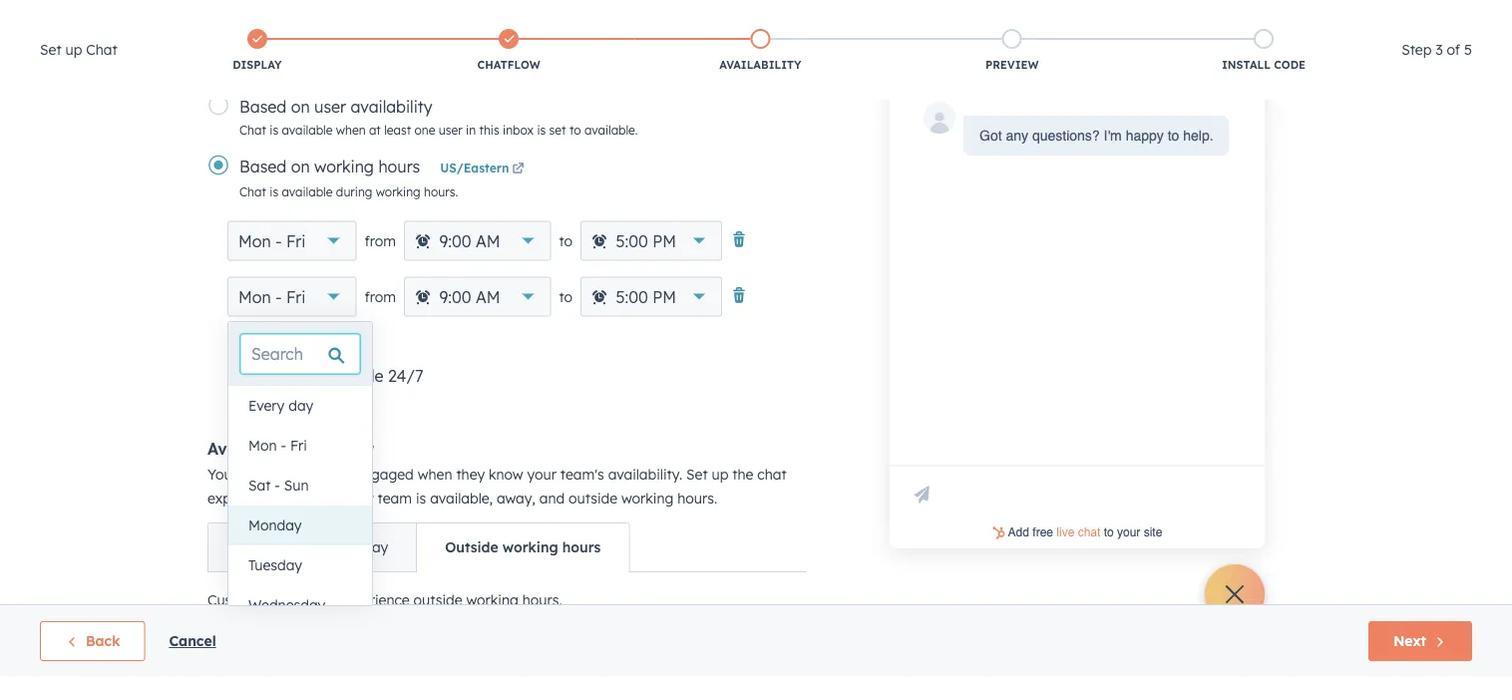 Task type: describe. For each thing, give the bounding box(es) containing it.
availability for availability
[[720, 58, 801, 72]]

1 vertical spatial your
[[344, 490, 374, 507]]

more
[[317, 466, 351, 483]]

based on working hours
[[239, 156, 420, 176]]

install
[[1222, 58, 1271, 72]]

is for chat is available when at least one user in this inbox is set to available.
[[270, 122, 278, 137]]

mon - fri button
[[228, 426, 372, 466]]

link opens in a new window image
[[512, 160, 524, 178]]

during
[[336, 184, 372, 199]]

add
[[241, 336, 269, 353]]

monday button
[[228, 506, 372, 546]]

on for working
[[291, 156, 310, 176]]

least
[[384, 122, 411, 137]]

24/7
[[388, 366, 424, 386]]

mon for mon - fri dropdown button
[[238, 287, 271, 307]]

0 vertical spatial when
[[336, 122, 366, 137]]

hours inside button
[[273, 336, 313, 353]]

outside working hours
[[445, 539, 601, 556]]

inbox
[[503, 122, 534, 137]]

chat is available 24/7
[[259, 366, 424, 386]]

set
[[549, 122, 566, 137]]

preview list item
[[886, 25, 1138, 77]]

behavior
[[303, 439, 374, 459]]

1 horizontal spatial experience
[[338, 592, 410, 609]]

and
[[539, 490, 565, 507]]

1 vertical spatial outside
[[414, 592, 462, 609]]

set up chat heading
[[40, 38, 117, 62]]

available for 24/7
[[316, 366, 384, 386]]

every day button
[[228, 386, 372, 426]]

is for chat is available during working hours.
[[270, 184, 278, 199]]

cancel
[[169, 632, 216, 650]]

- right sat
[[275, 477, 280, 494]]

install code list item
[[1138, 25, 1390, 77]]

3
[[1436, 41, 1443, 58]]

team
[[378, 490, 412, 507]]

list containing display
[[131, 25, 1390, 77]]

sat
[[248, 477, 271, 494]]

mon - fri for mon - fri dropdown button
[[238, 287, 306, 307]]

available link
[[208, 524, 324, 572]]

visitors
[[241, 466, 288, 483]]

chatflow completed list item
[[383, 25, 635, 77]]

engaged
[[355, 466, 414, 483]]

sun
[[284, 477, 309, 494]]

5:00 pm for mon - fri popup button
[[616, 231, 676, 251]]

your
[[207, 466, 237, 483]]

based for based on working hours
[[239, 156, 287, 176]]

mon - fri button
[[227, 221, 357, 261]]

away,
[[497, 490, 535, 507]]

chat for chat is available when at least one user in this inbox is set to available.
[[239, 122, 266, 137]]

team's
[[560, 466, 604, 483]]

1 horizontal spatial hours
[[378, 156, 420, 176]]

1 vertical spatial user
[[439, 122, 463, 137]]

0 horizontal spatial hours.
[[424, 184, 458, 199]]

marketplaces image
[[1250, 9, 1268, 27]]

9:00 am button for mon - fri dropdown button
[[404, 277, 551, 317]]

chat is available when at least one user in this inbox is set to available.
[[239, 122, 638, 137]]

mon inside button
[[248, 437, 277, 454]]

away link
[[324, 524, 416, 572]]

set up chat
[[40, 41, 117, 58]]

available,
[[430, 490, 493, 507]]

5
[[1464, 41, 1472, 58]]

working right during
[[376, 184, 421, 199]]

outside inside availability behavior your visitors are more engaged when they know your team's availability. set up the chat experience for when your team is available, away, and outside working hours.
[[569, 490, 618, 507]]

pm for 9:00 am popup button corresponding to mon - fri popup button
[[653, 231, 676, 251]]

based on user availability
[[239, 96, 432, 116]]

1 vertical spatial the
[[280, 592, 301, 609]]

preview
[[986, 58, 1039, 72]]

in
[[466, 122, 476, 137]]

am for 9:00 am popup button corresponding to mon - fri popup button
[[476, 231, 500, 251]]

based for based on user availability
[[239, 96, 287, 116]]

outside working hours link
[[416, 524, 629, 572]]

set inside availability behavior your visitors are more engaged when they know your team's availability. set up the chat experience for when your team is available, away, and outside working hours.
[[686, 466, 708, 483]]

availability
[[351, 96, 432, 116]]

away
[[353, 539, 388, 556]]

is for chat is available 24/7
[[300, 366, 311, 386]]

display
[[233, 58, 282, 72]]

is inside availability behavior your visitors are more engaged when they know your team's availability. set up the chat experience for when your team is available, away, and outside working hours.
[[416, 490, 426, 507]]

mon for mon - fri popup button
[[238, 231, 271, 251]]

Search HubSpot search field
[[1232, 42, 1476, 76]]

back button
[[40, 621, 145, 661]]

at
[[369, 122, 381, 137]]

wednesday button
[[228, 586, 372, 625]]

am for mon - fri dropdown button's 9:00 am popup button
[[476, 287, 500, 307]]

tab list containing available
[[207, 523, 630, 573]]

chat is available during working hours.
[[239, 184, 458, 199]]

the inside availability behavior your visitors are more engaged when they know your team's availability. set up the chat experience for when your team is available, away, and outside working hours.
[[732, 466, 754, 483]]

us/eastern
[[440, 160, 509, 175]]

search button
[[1460, 42, 1494, 76]]

chatflow
[[477, 58, 540, 72]]

code
[[1274, 58, 1306, 72]]

from for mon - fri dropdown button
[[365, 288, 396, 305]]

customize the chat experience outside working hours.
[[207, 592, 562, 609]]

1 horizontal spatial hours.
[[522, 592, 562, 609]]

happy
[[1126, 128, 1164, 144]]

one
[[414, 122, 435, 137]]

they
[[456, 466, 485, 483]]

got
[[980, 128, 1002, 144]]

- inside dropdown button
[[275, 287, 282, 307]]

9:00 for mon - fri dropdown button
[[439, 287, 471, 307]]

5:00 pm button for 9:00 am popup button corresponding to mon - fri popup button
[[581, 221, 722, 261]]

help.
[[1183, 128, 1214, 144]]



Task type: locate. For each thing, give the bounding box(es) containing it.
1 am from the top
[[476, 231, 500, 251]]

0 vertical spatial 5:00 pm
[[616, 231, 676, 251]]

hours.
[[424, 184, 458, 199], [678, 490, 717, 507], [522, 592, 562, 609]]

pm
[[653, 231, 676, 251], [653, 287, 676, 307]]

0 horizontal spatial outside
[[414, 592, 462, 609]]

hours. down us/eastern
[[424, 184, 458, 199]]

1 horizontal spatial outside
[[569, 490, 618, 507]]

2 vertical spatial fri
[[290, 437, 307, 454]]

when left they
[[418, 466, 452, 483]]

available.
[[584, 122, 638, 137]]

1 vertical spatial chat
[[305, 592, 334, 609]]

availability inside list item
[[720, 58, 801, 72]]

mon up visitors
[[248, 437, 277, 454]]

wednesday
[[248, 597, 325, 614]]

up inside heading
[[65, 41, 82, 58]]

Search search field
[[240, 334, 360, 374]]

1 horizontal spatial set
[[686, 466, 708, 483]]

5:00 for mon - fri popup button
[[616, 231, 648, 251]]

available down based on user availability
[[282, 122, 333, 137]]

customize
[[207, 592, 276, 609]]

0 vertical spatial chat
[[757, 466, 787, 483]]

availability behavior your visitors are more engaged when they know your team's availability. set up the chat experience for when your team is available, away, and outside working hours.
[[207, 439, 787, 507]]

0 horizontal spatial user
[[314, 96, 346, 116]]

0 vertical spatial from
[[365, 232, 396, 249]]

5:00 pm button
[[581, 221, 722, 261], [581, 277, 722, 317]]

fri inside popup button
[[286, 231, 306, 251]]

monday
[[248, 517, 302, 534]]

1 5:00 pm from the top
[[616, 231, 676, 251]]

1 horizontal spatial chat
[[757, 466, 787, 483]]

availability list item
[[635, 25, 886, 77]]

working inside availability behavior your visitors are more engaged when they know your team's availability. set up the chat experience for when your team is available, away, and outside working hours.
[[621, 490, 674, 507]]

fri inside button
[[290, 437, 307, 454]]

mon up the 'add'
[[238, 287, 271, 307]]

1 vertical spatial set
[[686, 466, 708, 483]]

0 horizontal spatial set
[[40, 41, 61, 58]]

- up mon - fri dropdown button
[[275, 231, 282, 251]]

0 horizontal spatial the
[[280, 592, 301, 609]]

day
[[288, 397, 313, 414]]

your
[[527, 466, 557, 483], [344, 490, 374, 507]]

mon - fri inside dropdown button
[[238, 287, 306, 307]]

2 menu item from the left
[[1194, 0, 1198, 32]]

the right availability.
[[732, 466, 754, 483]]

link opens in a new window image
[[512, 163, 524, 175]]

chat for chat is available during working hours.
[[239, 184, 266, 199]]

working down outside
[[466, 592, 519, 609]]

1 horizontal spatial user
[[439, 122, 463, 137]]

0 vertical spatial hours.
[[424, 184, 458, 199]]

2 5:00 pm from the top
[[616, 287, 676, 307]]

1 9:00 am button from the top
[[404, 221, 551, 261]]

0 vertical spatial hours
[[378, 156, 420, 176]]

1 horizontal spatial availability
[[720, 58, 801, 72]]

2 9:00 am from the top
[[439, 287, 500, 307]]

-
[[275, 231, 282, 251], [275, 287, 282, 307], [281, 437, 286, 454], [275, 477, 280, 494]]

availability.
[[608, 466, 682, 483]]

when down the more
[[306, 490, 340, 507]]

working down availability.
[[621, 490, 674, 507]]

0 vertical spatial on
[[291, 96, 310, 116]]

experience down away link
[[338, 592, 410, 609]]

mon up mon - fri dropdown button
[[238, 231, 271, 251]]

us/eastern link
[[440, 160, 527, 178]]

tab list
[[207, 523, 630, 573]]

availability for availability behavior your visitors are more engaged when they know your team's availability. set up the chat experience for when your team is available, away, and outside working hours.
[[207, 439, 298, 459]]

0 vertical spatial available
[[282, 122, 333, 137]]

based up mon - fri popup button
[[239, 156, 287, 176]]

based down 'display'
[[239, 96, 287, 116]]

on for user
[[291, 96, 310, 116]]

0 vertical spatial 5:00 pm button
[[581, 221, 722, 261]]

this
[[479, 122, 499, 137]]

2 vertical spatial available
[[316, 366, 384, 386]]

1 vertical spatial available
[[282, 184, 333, 199]]

available left 24/7
[[316, 366, 384, 386]]

1 vertical spatial mon
[[238, 287, 271, 307]]

is right team
[[416, 490, 426, 507]]

2 5:00 from the top
[[616, 287, 648, 307]]

0 vertical spatial 9:00 am
[[439, 231, 500, 251]]

menu
[[1088, 0, 1488, 32]]

from for mon - fri popup button
[[365, 232, 396, 249]]

2 am from the top
[[476, 287, 500, 307]]

available
[[236, 539, 296, 556]]

chat for chat is available 24/7
[[259, 366, 295, 386]]

0 horizontal spatial chat
[[305, 592, 334, 609]]

available for during
[[282, 184, 333, 199]]

up
[[65, 41, 82, 58], [712, 466, 729, 483]]

mon - fri up mon - fri dropdown button
[[238, 231, 306, 251]]

agent says: got any questions? i'm happy to help. element
[[980, 124, 1214, 148]]

questions?
[[1032, 128, 1100, 144]]

from
[[365, 232, 396, 249], [365, 288, 396, 305]]

working
[[314, 156, 374, 176], [376, 184, 421, 199], [621, 490, 674, 507], [503, 539, 558, 556], [466, 592, 519, 609]]

working inside tab list
[[503, 539, 558, 556]]

list
[[131, 25, 1390, 77]]

i'm
[[1104, 128, 1122, 144]]

5:00 pm
[[616, 231, 676, 251], [616, 287, 676, 307]]

search image
[[1470, 52, 1484, 66]]

fri for mon - fri dropdown button
[[286, 287, 306, 307]]

1 vertical spatial when
[[418, 466, 452, 483]]

0 vertical spatial user
[[314, 96, 346, 116]]

is left the set
[[537, 122, 546, 137]]

1 vertical spatial experience
[[338, 592, 410, 609]]

0 vertical spatial pm
[[653, 231, 676, 251]]

1 vertical spatial 9:00
[[439, 287, 471, 307]]

0 vertical spatial am
[[476, 231, 500, 251]]

- inside popup button
[[275, 231, 282, 251]]

am
[[476, 231, 500, 251], [476, 287, 500, 307]]

9:00 am button for mon - fri popup button
[[404, 221, 551, 261]]

1 vertical spatial 5:00
[[616, 287, 648, 307]]

1 vertical spatial availability
[[207, 439, 298, 459]]

2 horizontal spatial hours
[[562, 539, 601, 556]]

9:00 am for mon - fri dropdown button's 9:00 am popup button
[[439, 287, 500, 307]]

- up add hours
[[275, 287, 282, 307]]

1 based from the top
[[239, 96, 287, 116]]

mon - fri inside button
[[248, 437, 307, 454]]

2 vertical spatial mon - fri
[[248, 437, 307, 454]]

on up based on working hours
[[291, 96, 310, 116]]

0 vertical spatial up
[[65, 41, 82, 58]]

1 9:00 from the top
[[439, 231, 471, 251]]

user left in
[[439, 122, 463, 137]]

1 vertical spatial fri
[[286, 287, 306, 307]]

add hours
[[241, 336, 313, 353]]

1 5:00 from the top
[[616, 231, 648, 251]]

experience inside availability behavior your visitors are more engaged when they know your team's availability. set up the chat experience for when your team is available, away, and outside working hours.
[[207, 490, 279, 507]]

0 vertical spatial outside
[[569, 490, 618, 507]]

0 horizontal spatial hours
[[273, 336, 313, 353]]

experience
[[207, 490, 279, 507], [338, 592, 410, 609]]

0 vertical spatial fri
[[286, 231, 306, 251]]

set inside heading
[[40, 41, 61, 58]]

up inside availability behavior your visitors are more engaged when they know your team's availability. set up the chat experience for when your team is available, away, and outside working hours.
[[712, 466, 729, 483]]

mon inside popup button
[[238, 231, 271, 251]]

hours. down availability.
[[678, 490, 717, 507]]

on up the chat is available during working hours.
[[291, 156, 310, 176]]

0 horizontal spatial up
[[65, 41, 82, 58]]

1 vertical spatial am
[[476, 287, 500, 307]]

0 vertical spatial availability
[[720, 58, 801, 72]]

working up the chat is available during working hours.
[[314, 156, 374, 176]]

0 vertical spatial 9:00 am button
[[404, 221, 551, 261]]

1 menu item from the left
[[1088, 0, 1194, 32]]

2 5:00 pm button from the top
[[581, 277, 722, 317]]

display completed list item
[[131, 25, 383, 77]]

list box containing every day
[[228, 386, 372, 625]]

add hours button
[[227, 333, 313, 359]]

tuesday button
[[228, 546, 372, 586]]

0 vertical spatial your
[[527, 466, 557, 483]]

mon - fri up visitors
[[248, 437, 307, 454]]

1 vertical spatial 9:00 am
[[439, 287, 500, 307]]

outside
[[445, 539, 498, 556]]

next button
[[1369, 621, 1472, 661]]

1 vertical spatial hours.
[[678, 490, 717, 507]]

1 5:00 pm button from the top
[[581, 221, 722, 261]]

5:00 for mon - fri dropdown button
[[616, 287, 648, 307]]

0 vertical spatial based
[[239, 96, 287, 116]]

fri inside dropdown button
[[286, 287, 306, 307]]

9:00 am
[[439, 231, 500, 251], [439, 287, 500, 307]]

list box
[[228, 386, 372, 625]]

sat - sun
[[248, 477, 309, 494]]

2 vertical spatial mon
[[248, 437, 277, 454]]

2 pm from the top
[[653, 287, 676, 307]]

hubspot-live-chat-viral-iframe element
[[894, 524, 1261, 544]]

availability
[[720, 58, 801, 72], [207, 439, 298, 459]]

for
[[283, 490, 302, 507]]

step 3 of 5
[[1402, 41, 1472, 58]]

working down away,
[[503, 539, 558, 556]]

pm for mon - fri dropdown button's 9:00 am popup button
[[653, 287, 676, 307]]

hours
[[378, 156, 420, 176], [273, 336, 313, 353], [562, 539, 601, 556]]

2 vertical spatial hours.
[[522, 592, 562, 609]]

from up 24/7
[[365, 288, 396, 305]]

experience down your
[[207, 490, 279, 507]]

2 9:00 from the top
[[439, 287, 471, 307]]

5:00 pm button for mon - fri dropdown button's 9:00 am popup button
[[581, 277, 722, 317]]

1 vertical spatial 9:00 am button
[[404, 277, 551, 317]]

user
[[314, 96, 346, 116], [439, 122, 463, 137]]

2 based from the top
[[239, 156, 287, 176]]

1 vertical spatial up
[[712, 466, 729, 483]]

install code
[[1222, 58, 1306, 72]]

mon - fri for mon - fri popup button
[[238, 231, 306, 251]]

set
[[40, 41, 61, 58], [686, 466, 708, 483]]

every day
[[248, 397, 313, 414]]

0 vertical spatial mon
[[238, 231, 271, 251]]

when left the at
[[336, 122, 366, 137]]

2 horizontal spatial hours.
[[678, 490, 717, 507]]

2 9:00 am button from the top
[[404, 277, 551, 317]]

back
[[86, 632, 120, 650]]

0 horizontal spatial your
[[344, 490, 374, 507]]

1 vertical spatial pm
[[653, 287, 676, 307]]

9:00 am button
[[404, 221, 551, 261], [404, 277, 551, 317]]

outside down outside
[[414, 592, 462, 609]]

1 vertical spatial from
[[365, 288, 396, 305]]

2 vertical spatial when
[[306, 490, 340, 507]]

every
[[248, 397, 285, 414]]

0 vertical spatial mon - fri
[[238, 231, 306, 251]]

2 on from the top
[[291, 156, 310, 176]]

mon - fri button
[[227, 277, 357, 317]]

0 vertical spatial 9:00
[[439, 231, 471, 251]]

based
[[239, 96, 287, 116], [239, 156, 287, 176]]

hours. down the outside working hours link at the bottom
[[522, 592, 562, 609]]

is down based on user availability
[[270, 122, 278, 137]]

outside
[[569, 490, 618, 507], [414, 592, 462, 609]]

2 from from the top
[[365, 288, 396, 305]]

of
[[1447, 41, 1460, 58]]

is up mon - fri popup button
[[270, 184, 278, 199]]

the down tuesday button
[[280, 592, 301, 609]]

hours right the 'add'
[[273, 336, 313, 353]]

sat - sun button
[[228, 466, 372, 506]]

1 vertical spatial mon - fri
[[238, 287, 306, 307]]

chat
[[86, 41, 117, 58], [239, 122, 266, 137], [239, 184, 266, 199], [259, 366, 295, 386]]

1 horizontal spatial the
[[732, 466, 754, 483]]

to
[[569, 122, 581, 137], [1168, 128, 1179, 144], [559, 232, 573, 249], [559, 288, 573, 305]]

0 vertical spatial 5:00
[[616, 231, 648, 251]]

1 on from the top
[[291, 96, 310, 116]]

9:00 for mon - fri popup button
[[439, 231, 471, 251]]

marketplaces button
[[1238, 0, 1280, 32]]

- up visitors
[[281, 437, 286, 454]]

hours down "least"
[[378, 156, 420, 176]]

fri up add hours
[[286, 287, 306, 307]]

step
[[1402, 41, 1432, 58]]

0 horizontal spatial availability
[[207, 439, 298, 459]]

2 vertical spatial hours
[[562, 539, 601, 556]]

1 vertical spatial hours
[[273, 336, 313, 353]]

0 vertical spatial the
[[732, 466, 754, 483]]

tuesday
[[248, 557, 302, 574]]

fri up mon - fri dropdown button
[[286, 231, 306, 251]]

0 vertical spatial set
[[40, 41, 61, 58]]

your up and
[[527, 466, 557, 483]]

menu item
[[1088, 0, 1194, 32], [1194, 0, 1198, 32]]

mon inside dropdown button
[[238, 287, 271, 307]]

1 pm from the top
[[653, 231, 676, 251]]

outside down team's
[[569, 490, 618, 507]]

1 vertical spatial 5:00 pm
[[616, 287, 676, 307]]

9:00 am for 9:00 am popup button corresponding to mon - fri popup button
[[439, 231, 500, 251]]

1 horizontal spatial your
[[527, 466, 557, 483]]

mon - fri up add hours
[[238, 287, 306, 307]]

are
[[292, 466, 313, 483]]

0 horizontal spatial experience
[[207, 490, 279, 507]]

1 vertical spatial on
[[291, 156, 310, 176]]

got any questions? i'm happy to help.
[[980, 128, 1214, 144]]

next
[[1394, 632, 1426, 650]]

chat inside availability behavior your visitors are more engaged when they know your team's availability. set up the chat experience for when your team is available, away, and outside working hours.
[[757, 466, 787, 483]]

1 from from the top
[[365, 232, 396, 249]]

chat
[[757, 466, 787, 483], [305, 592, 334, 609]]

0 vertical spatial experience
[[207, 490, 279, 507]]

available down based on working hours
[[282, 184, 333, 199]]

chat inside heading
[[86, 41, 117, 58]]

fri up are
[[290, 437, 307, 454]]

is
[[270, 122, 278, 137], [537, 122, 546, 137], [270, 184, 278, 199], [300, 366, 311, 386], [416, 490, 426, 507]]

is up day
[[300, 366, 311, 386]]

fri for mon - fri popup button
[[286, 231, 306, 251]]

user up based on working hours
[[314, 96, 346, 116]]

mon - fri inside popup button
[[238, 231, 306, 251]]

1 vertical spatial based
[[239, 156, 287, 176]]

the
[[732, 466, 754, 483], [280, 592, 301, 609]]

mon - fri
[[238, 231, 306, 251], [238, 287, 306, 307], [248, 437, 307, 454]]

from down during
[[365, 232, 396, 249]]

any
[[1006, 128, 1028, 144]]

1 horizontal spatial up
[[712, 466, 729, 483]]

available for when
[[282, 122, 333, 137]]

1 9:00 am from the top
[[439, 231, 500, 251]]

availability inside availability behavior your visitors are more engaged when they know your team's availability. set up the chat experience for when your team is available, away, and outside working hours.
[[207, 439, 298, 459]]

5:00 pm for mon - fri dropdown button
[[616, 287, 676, 307]]

know
[[489, 466, 523, 483]]

hours down and
[[562, 539, 601, 556]]

cancel button
[[169, 629, 216, 653]]

1 vertical spatial 5:00 pm button
[[581, 277, 722, 317]]

hours. inside availability behavior your visitors are more engaged when they know your team's availability. set up the chat experience for when your team is available, away, and outside working hours.
[[678, 490, 717, 507]]

fri
[[286, 231, 306, 251], [286, 287, 306, 307], [290, 437, 307, 454]]

your down the more
[[344, 490, 374, 507]]

9:00
[[439, 231, 471, 251], [439, 287, 471, 307]]



Task type: vqa. For each thing, say whether or not it's contained in the screenshot.
up within Availability behavior Your visitors are more engaged when they know your team's availability. Set up the chat experience for when your team is available, away, and outside working hours.
yes



